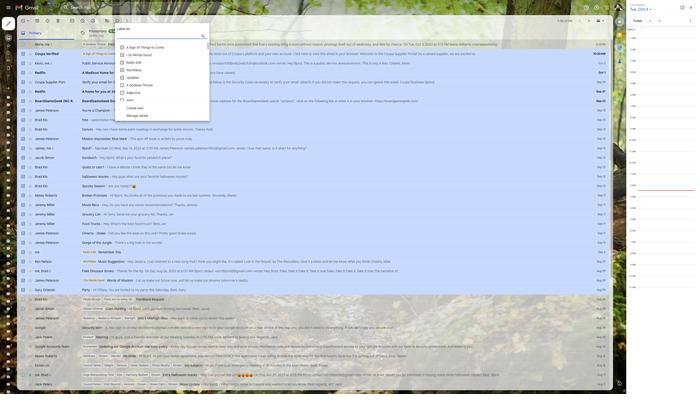 Task type: locate. For each thing, give the bounding box(es) containing it.
🎃 image
[[246, 373, 249, 377], [249, 373, 253, 377]]

0 horizontal spatial 1
[[558, 19, 559, 23]]

5 29 from the top
[[603, 288, 606, 292]]

1 horizontal spatial things
[[141, 45, 151, 50]]

2 13 from the top
[[604, 118, 606, 122]]

come for a sign of things to come welcome to the coupa supplier portal
[[108, 52, 115, 56]]

<sicritbjordd@gmail.com> down worthless music suggestion - hey jessica, i just listened to a new song that i think you might like. it's called 'lost in the woods' by the revivalists. give it a listen and let me know what you think! cheers, mike
[[215, 269, 254, 273]]

other
[[150, 71, 158, 75], [191, 71, 199, 75], [156, 90, 164, 94], [294, 354, 302, 358]]

umlaut up regards,
[[312, 373, 323, 377]]

name.
[[263, 146, 272, 150]]

sep for hey can i have some palm readings in exchange for some donuts. thanks kate
[[598, 128, 603, 131]]

think up halloween movies - hey guys what are your favorite halloween movies?
[[133, 165, 140, 169]]

noticed
[[180, 326, 192, 330]]

1 aug 11 from the top
[[598, 373, 606, 377]]

11 row from the top
[[17, 134, 610, 144]]

radiance for radiance
[[83, 316, 95, 320]]

2 vertical spatial jeremy miller
[[35, 222, 55, 226]]

thanks for 26,
[[117, 269, 128, 273]]

the left promises
[[148, 193, 153, 198]]

2 james peterson from the top
[[35, 137, 59, 141]]

council for eloise lin
[[83, 364, 93, 367]]

wisdom
[[121, 278, 133, 283]]

if
[[313, 80, 315, 84], [276, 326, 278, 330], [345, 326, 347, 330]]

is left born
[[289, 42, 292, 47]]

but down access
[[347, 354, 352, 358]]

2,
[[159, 61, 162, 65]]

0 vertical spatial roberts
[[45, 193, 57, 198]]

you up 'send'
[[115, 203, 120, 207]]

25 row from the top
[[17, 266, 610, 276]]

aug 20
[[597, 345, 606, 348]]

27 row from the top
[[17, 285, 610, 295]]

0 vertical spatial <sicritbjordd@gmail.com>
[[215, 269, 254, 273]]

0 horizontal spatial as
[[153, 354, 157, 358]]

1 miller from the top
[[47, 203, 55, 207]]

d&d
[[104, 383, 110, 386]]

by right dies at the right top
[[387, 42, 390, 47]]

throne inside a godless throne fwd: elroy schwartz: american comedy and television writer.
[[97, 43, 106, 46]]

2 aug 29 from the top
[[597, 269, 606, 273]]

the right like
[[127, 231, 132, 235]]

0 horizontal spatial halloween
[[172, 373, 187, 377]]

aug 16 for no birds - hi bjord, as per your rental agreement, you cannot have birds in the apartment. i was willing to look the other way for the first twenty birds but it is getting out of hand. best, mateo
[[598, 354, 606, 358]]

216
[[569, 19, 573, 23]]

1 horizontal spatial radiance
[[98, 316, 110, 320]]

is
[[289, 42, 292, 47], [311, 61, 313, 65], [369, 61, 372, 65], [223, 80, 225, 84], [158, 137, 160, 141], [355, 354, 358, 358], [224, 363, 227, 368]]

0 vertical spatial similar
[[176, 71, 186, 75]]

gary left orlando
[[35, 288, 42, 292]]

3 aug 29 from the top
[[597, 279, 606, 282]]

music
[[98, 260, 107, 264]]

3 jeremy miller from the top
[[35, 222, 55, 226]]

bjord, down - are you ready??
[[114, 193, 123, 198]]

the left front
[[121, 118, 126, 122]]

1 vertical spatial what's
[[111, 222, 121, 226]]

24 row from the top
[[17, 257, 610, 266]]

navigation
[[0, 15, 57, 394]]

3 13 from the top
[[604, 128, 606, 131]]

37 row from the top
[[17, 380, 610, 389]]

a inside a sign of things to come welcome to the coupa supplier portal
[[83, 52, 85, 56]]

good for i do words good
[[143, 53, 152, 57]]

1 horizontal spatial birds
[[339, 354, 346, 358]]

things
[[141, 45, 151, 50], [95, 52, 104, 56]]

12 for are you ready??
[[604, 184, 606, 188]]

2 horizontal spatial fake
[[346, 269, 353, 273]]

for left 244
[[95, 90, 100, 94]]

4 28 from the top
[[603, 326, 606, 329]]

canada
[[253, 382, 265, 387]]

gmail image
[[15, 3, 41, 12]]

0 vertical spatial thanks,
[[174, 203, 186, 207]]

8 row from the top
[[17, 106, 610, 115]]

mccarthy
[[196, 61, 211, 65]]

0 vertical spatial sign
[[129, 45, 136, 50]]

let
[[173, 165, 177, 169], [329, 260, 333, 264], [185, 278, 189, 283], [288, 382, 292, 387]]

sign for a sign of things to come
[[129, 45, 136, 50]]

1 radiance from the left
[[83, 316, 95, 320]]

main content
[[17, 15, 614, 394]]

1 boardgamegeek from the left
[[35, 99, 62, 103]]

this
[[321, 52, 326, 56], [342, 80, 347, 84], [385, 80, 390, 84], [145, 231, 150, 235], [116, 250, 121, 254], [149, 288, 155, 292], [219, 316, 225, 321], [279, 326, 284, 330]]

1 horizontal spatial kevin
[[187, 61, 195, 65]]

aug 26
[[597, 335, 606, 339]]

built-
[[405, 345, 413, 349]]

worthless inside worthless music suggestion - hey jessica, i just listened to a new song that i think you might like. it's called 'lost in the woods' by the revivalists. give it a listen and let me know what you think! cheers, mike
[[83, 260, 96, 263]]

epic
[[117, 373, 123, 377]]

think right the "song"
[[198, 260, 206, 264]]

7 row from the top
[[17, 96, 610, 106]]

james for 13th row from the bottom
[[35, 278, 45, 283]]

fwd:
[[108, 42, 115, 47]]

or right 'link'
[[335, 99, 338, 103]]

31 row from the top
[[17, 323, 610, 333]]

hunting
[[164, 307, 175, 311]]

desk!
[[135, 118, 143, 122]]

notes for lin
[[94, 364, 101, 367]]

sartre
[[217, 42, 226, 47]]

older image
[[587, 18, 592, 23]]

james for 11th row
[[35, 137, 45, 141]]

0 vertical spatial jacob simon
[[35, 156, 54, 160]]

3 fake from the left
[[346, 269, 353, 273]]

new inside tab
[[113, 29, 119, 33]]

our right with
[[399, 345, 404, 349]]

2 you're from the left
[[146, 108, 155, 113]]

1 vertical spatial security
[[82, 326, 95, 330]]

things up i do words good
[[141, 45, 151, 50]]

row containing ben nelson
[[17, 257, 610, 266]]

3 miller from the top
[[47, 222, 55, 226]]

masks
[[188, 373, 197, 377]]

to up only
[[375, 52, 378, 56]]

brad klo for free - watermelon free by the front desk!
[[35, 118, 48, 122]]

other down mccarthy
[[191, 71, 199, 75]]

demons for move update - hey bjord, i think i might move to canada and wanted to let you know. best regards, eh? jack
[[124, 383, 135, 386]]

inactivity
[[145, 345, 158, 349]]

good inside the i do words good words of wisdom - let us make our future now, and let us make our dreams tomorrow's reality.
[[98, 279, 105, 282]]

1 notes from the top
[[94, 364, 101, 367]]

🎃 image up broke
[[132, 184, 136, 188]]

2023
[[426, 42, 433, 47], [163, 61, 170, 65], [134, 146, 141, 150], [169, 269, 176, 273], [278, 373, 286, 377]]

sign inside a sign of things to come welcome to the coupa supplier portal
[[86, 52, 91, 56]]

1 vertical spatial jack peters
[[35, 382, 52, 387]]

1 horizontal spatial similar
[[176, 71, 186, 75]]

harmony
[[126, 373, 138, 377]]

ocean for ocean
[[138, 383, 146, 386]]

sep for hey bjord, what's your favorite sandwich place?
[[598, 156, 603, 159]]

jeremy miller for movie recs
[[35, 203, 55, 207]]

mac down starlight
[[131, 326, 138, 330]]

lef…
[[129, 298, 134, 301]]

homes up 'sicritbjordd@gmail.com'
[[165, 90, 175, 94]]

0 horizontal spatial gary
[[35, 288, 42, 292]]

email.
[[291, 80, 300, 84], [391, 80, 400, 84]]

verify down madison
[[82, 80, 91, 84]]

row
[[17, 40, 610, 49], [17, 49, 610, 59], [17, 59, 610, 68], [17, 68, 610, 77], [17, 77, 610, 87], [17, 87, 610, 96], [17, 96, 610, 106], [17, 106, 610, 115], [17, 115, 610, 125], [17, 125, 610, 134], [17, 134, 610, 144], [17, 144, 610, 153], [17, 153, 610, 162], [17, 162, 610, 172], [17, 172, 610, 181], [17, 181, 610, 191], [17, 191, 610, 200], [17, 200, 610, 210], [17, 210, 610, 219], [17, 219, 610, 229], [17, 229, 610, 238], [17, 238, 610, 248], [17, 248, 610, 257], [17, 257, 610, 266], [17, 266, 610, 276], [17, 276, 610, 285], [17, 285, 610, 295], [17, 295, 610, 304], [17, 304, 610, 314], [17, 314, 610, 323], [17, 323, 610, 333], [17, 333, 610, 342], [17, 342, 610, 351], [17, 351, 610, 361], [17, 361, 610, 370], [17, 370, 610, 380], [17, 380, 610, 389], [17, 389, 610, 394]]

you
[[115, 71, 121, 75], [210, 71, 216, 75], [315, 80, 321, 84], [362, 80, 367, 84], [101, 90, 107, 94], [176, 90, 181, 94], [134, 108, 140, 113], [114, 184, 120, 188], [168, 193, 173, 198], [115, 203, 120, 207], [115, 231, 120, 235], [206, 260, 212, 264], [356, 260, 362, 264], [299, 326, 304, 330], [370, 326, 375, 330], [228, 345, 233, 349], [468, 345, 473, 349], [198, 354, 204, 358], [215, 373, 220, 377], [396, 373, 402, 377], [292, 382, 298, 387]]

0 horizontal spatial what
[[127, 175, 134, 179]]

best, right week!
[[193, 307, 200, 311]]

radiant for harmony radiant
[[138, 373, 148, 377]]

sat,
[[150, 269, 156, 273]]

if right 686676
[[313, 80, 315, 84]]

1 simon from the top
[[45, 156, 54, 160]]

private
[[248, 345, 258, 349]]

row containing coupa supplier port.
[[17, 77, 610, 87]]

new down labels icon
[[113, 29, 119, 33]]

drake left did
[[97, 231, 106, 235]]

coupa down kevin , me 2
[[35, 80, 45, 84]]

1 jack peters from the top
[[35, 335, 52, 339]]

dogs manipulating time
[[83, 373, 114, 377]]

0 vertical spatial redfin
[[35, 71, 45, 75]]

adjective
[[127, 91, 141, 95]]

business
[[411, 80, 424, 84]]

thanks down email
[[113, 108, 124, 113]]

party - hi tiffany, you are invited to my party this saturday. best, gary
[[82, 288, 186, 292]]

and down seeing
[[234, 345, 240, 349]]

there are no soles, lef…
[[104, 298, 134, 301]]

1 vertical spatial similar
[[141, 90, 151, 94]]

1 vertical spatial roberts
[[45, 354, 57, 358]]

is left 'public'
[[311, 61, 313, 65]]

1 horizontal spatial you're
[[146, 108, 155, 113]]

of inside a sign of things to come welcome to the coupa supplier portal
[[92, 52, 95, 56]]

good down 'a sign of things to come' at the top of page
[[143, 53, 152, 57]]

1 horizontal spatial radio
[[127, 60, 135, 65]]

toggle split pane mode image
[[597, 18, 602, 23]]

agreement,
[[180, 354, 197, 358]]

let up movies?
[[173, 165, 177, 169]]

row containing google
[[17, 323, 610, 333]]

aug 28 for feedback request
[[597, 298, 606, 301]]

me , brad 2 for 14th row from the bottom of the page
[[35, 269, 51, 273]]

as:
[[126, 27, 131, 31]]

1 29 from the top
[[603, 80, 606, 84]]

hi
[[110, 193, 114, 198], [104, 212, 107, 217], [93, 288, 96, 292], [129, 307, 132, 311], [111, 335, 115, 339], [139, 354, 142, 358], [206, 363, 209, 368], [373, 373, 377, 377]]

miller for food trucks
[[47, 222, 55, 226]]

things up service
[[95, 52, 104, 56]]

0 horizontal spatial now
[[320, 269, 327, 273]]

1 horizontal spatial every
[[259, 42, 268, 47]]

no
[[124, 354, 128, 358]]

james peterson for omerta - drake
[[35, 231, 59, 235]]

wrote: down woods'
[[254, 269, 264, 273]]

delete image
[[56, 18, 60, 23]]

this down here
[[304, 61, 310, 65]]

0 vertical spatial cheers,
[[390, 61, 401, 65]]

have left any
[[121, 203, 128, 207]]

roberts for 34th row from the top
[[45, 354, 57, 358]]

0 vertical spatial what
[[127, 175, 134, 179]]

ocean left calm
[[150, 383, 158, 386]]

0 horizontal spatial think
[[133, 165, 140, 169]]

Search mail text field
[[71, 5, 208, 10]]

i right debate at top
[[131, 165, 132, 169]]

3 aug 28 from the top
[[597, 316, 606, 320]]

6 sep 11 from the top
[[598, 241, 606, 244]]

do for i do words good
[[128, 53, 132, 57]]

out
[[347, 42, 352, 47], [222, 52, 227, 56], [199, 316, 204, 321], [370, 354, 375, 358]]

1 horizontal spatial jer
[[169, 212, 174, 217]]

1 vertical spatial am
[[189, 269, 194, 273]]

miller for grocery list
[[47, 212, 55, 217]]

the right the address
[[238, 99, 242, 103]]

words inside the i do words good words of wisdom - let us make our future now, and let us make our dreams tomorrow's reality.
[[89, 279, 97, 282]]

aug 11 for yes!! can you set me up?
[[598, 373, 606, 377]]

itself
[[339, 42, 346, 47]]

sep for i have a debate i think they're the same but let me know
[[598, 165, 603, 169]]

4 sep 13 from the top
[[598, 137, 606, 141]]

2 row from the top
[[17, 49, 610, 59]]

1 vertical spatial thanks,
[[157, 212, 168, 217]]

broke
[[130, 193, 139, 198]]

all right broke
[[139, 193, 143, 198]]

sep 12 for sandwich - hey bjord, what's your favorite sandwich place?
[[598, 156, 606, 159]]

1 redfin from the top
[[35, 71, 45, 75]]

now,
[[171, 278, 178, 283]]

us
[[142, 278, 145, 283], [190, 278, 193, 283]]

radio for radio edit
[[127, 60, 135, 65]]

omerta
[[82, 231, 94, 235]]

a home for you at 244 abercorn dr - similar to other homes you have viewed. ‌ ‌ ‌ ‌ ‌ ‌ ‌ ‌ ‌ ‌ ‌ ‌ ‌ ‌ ‌ ‌ ‌ ‌ ‌ ‌ ‌ ‌ ‌ ‌ ‌ ‌ ‌ ‌ ‌ ‌ ‌ ‌ ‌ ‌ ‌ ‌ ‌ ‌ ‌ ‌ ‌ ‌ ‌ ‌ ‌ ‌ ‌ ‌ ‌ ‌ ‌ ‌ ‌ ‌ ‌ ‌ ‌ ‌ ‌ ‌ ‌ ‌ ‌ ‌ ‌ ‌ ‌ ‌ ‌ ‌ ‌ ‌ ‌ ‌ ‌ ‌ ‌ ‌ ‌ ‌ ‌
[[82, 90, 270, 94]]

me , brad 2 for 36th row from the top of the page
[[35, 373, 51, 377]]

godless inside a godless throne fwd: elroy schwartz: american comedy and television writer.
[[86, 43, 96, 46]]

miller for movie recs
[[47, 203, 55, 207]]

no
[[117, 298, 120, 301]]

None search field
[[60, 2, 231, 13]]

6 james peterson from the top
[[35, 316, 59, 321]]

at left 244
[[107, 90, 111, 94]]

0 horizontal spatial radiance
[[83, 316, 95, 320]]

favorite
[[135, 156, 146, 160], [148, 175, 159, 179]]

, for fake dinosaur bones
[[40, 269, 40, 273]]

social, 2 new messages, tab
[[137, 26, 196, 40]]

0 horizontal spatial umlaut
[[203, 269, 214, 273]]

know up movies?
[[183, 165, 191, 169]]

if right device.
[[276, 326, 278, 330]]

best, right hand.
[[389, 354, 397, 358]]

i right the cats?
[[107, 165, 108, 169]]

champion
[[95, 108, 110, 113]]

1 council from the top
[[83, 364, 93, 367]]

jacob for tenth row from the bottom
[[35, 307, 44, 311]]

3 klo from the top
[[43, 165, 48, 169]]

jack peters
[[35, 335, 52, 339], [35, 382, 52, 387]]

2 sep 12 from the top
[[598, 165, 606, 169]]

34 row from the top
[[17, 351, 610, 361]]

might left move
[[231, 382, 240, 387]]

0 vertical spatial know
[[183, 165, 191, 169]]

0 horizontal spatial fake
[[82, 269, 89, 273]]

council notes for peters
[[83, 383, 101, 386]]

for up manage at the top of the page
[[125, 108, 129, 113]]

now down listen
[[320, 269, 327, 273]]

1 vertical spatial jeremy miller
[[35, 212, 55, 217]]

set
[[221, 373, 226, 377]]

godless for a godless throne
[[130, 83, 142, 87]]

2 horizontal spatial make
[[333, 80, 341, 84]]

sep for did you like the beat on this one? pretty good drake loosie
[[598, 231, 603, 235]]

place?
[[162, 156, 172, 160]]

2 horizontal spatial this
[[362, 61, 369, 65]]

bones
[[104, 269, 114, 273]]

1 horizontal spatial pm
[[298, 373, 303, 377]]

1 vertical spatial miller
[[47, 212, 55, 217]]

out right most
[[222, 52, 227, 56]]

sep for there's a big hole in the woods!
[[598, 241, 603, 244]]

you,
[[292, 326, 298, 330]]

1 vertical spatial cheers,
[[372, 260, 383, 264]]

nani?
[[130, 61, 139, 65]]

peters
[[43, 335, 52, 339], [43, 382, 52, 387]]

browser. down ignore
[[362, 99, 374, 103]]

hi left all,
[[206, 363, 209, 368]]

0 horizontal spatial radio
[[83, 250, 90, 254]]

13 for for
[[604, 128, 606, 131]]

0 horizontal spatial worthless
[[83, 260, 96, 263]]

words for i do words good
[[133, 53, 143, 57]]

1 vertical spatial you
[[109, 288, 114, 292]]

1 ocean from the left
[[138, 383, 146, 386]]

brad, down woods'
[[271, 269, 279, 273]]

coupa up a home for you at 244 abercorn dr - similar to other homes you have viewed. ‌ ‌ ‌ ‌ ‌ ‌ ‌ ‌ ‌ ‌ ‌ ‌ ‌ ‌ ‌ ‌ ‌ ‌ ‌ ‌ ‌ ‌ ‌ ‌ ‌ ‌ ‌ ‌ ‌ ‌ ‌ ‌ ‌ ‌ ‌ ‌ ‌ ‌ ‌ ‌ ‌ ‌ ‌ ‌ ‌ ‌ ‌ ‌ ‌ ‌ ‌ ‌ ‌ ‌ ‌ ‌ ‌ ‌ ‌ ‌ ‌ ‌ ‌ ‌ ‌ ‌ ‌ ‌ ‌ ‌ ‌ ‌ ‌ ‌ ‌ ‌ ‌ ‌ ‌ ‌ ‌
[[180, 80, 190, 84]]

🎃 image
[[132, 184, 136, 188], [238, 373, 242, 377], [242, 373, 246, 377]]

jacob simon down james , me 2
[[35, 156, 54, 160]]

worthless for worthless
[[127, 68, 142, 72]]

9 row from the top
[[17, 115, 610, 125]]

4 klo from the top
[[43, 175, 48, 179]]

me , brad 2 down eloise lin
[[35, 373, 51, 377]]

kevin
[[35, 61, 43, 65], [187, 61, 195, 65], [402, 61, 410, 65]]

row containing james
[[17, 144, 610, 153]]

2 vertical spatial pm
[[298, 373, 303, 377]]

1 horizontal spatial portal
[[169, 52, 179, 56]]

a left valued
[[423, 52, 425, 56]]

movies?
[[176, 175, 188, 179]]

radio inside radio edit remember this
[[83, 250, 90, 254]]

0 horizontal spatial jer
[[162, 222, 166, 226]]

as
[[196, 99, 199, 103]]

i right apartment.
[[259, 354, 260, 358]]

🎃 image for yes!! can you set me up?
[[238, 373, 242, 377]]

2
[[51, 43, 52, 46], [605, 61, 606, 65], [50, 62, 52, 65], [52, 147, 54, 150], [49, 269, 51, 273], [49, 373, 51, 377]]

1 vertical spatial 1
[[605, 71, 606, 74]]

do inside the i do words good words of wisdom - let us make our future now, and let us make our dreams tomorrow's reality.
[[85, 279, 88, 282]]

similar down 'a godless throne'
[[141, 90, 151, 94]]

promotions, 12 new messages, tab
[[77, 26, 136, 40]]

of up i do words good
[[137, 45, 140, 50]]

a inside a godless throne fwd: elroy schwartz: american comedy and television writer.
[[83, 43, 85, 46]]

0 vertical spatial radiant
[[139, 364, 149, 367]]

verified
[[46, 52, 59, 56]]

0 vertical spatial miller
[[47, 203, 55, 207]]

goats
[[82, 165, 91, 169]]

new down existing
[[273, 52, 279, 56]]

bjord, down wed,
[[107, 156, 115, 160]]

0 vertical spatial umlaut
[[203, 269, 214, 273]]

2023 right 13,
[[134, 146, 141, 150]]

us right let
[[142, 278, 145, 283]]

1 down oct 2
[[605, 71, 606, 74]]

what's for hey,
[[111, 222, 121, 226]]

None checkbox
[[21, 18, 26, 23], [21, 51, 26, 56], [21, 61, 26, 66], [21, 99, 26, 103], [21, 127, 26, 132], [21, 137, 26, 141], [21, 146, 26, 151], [21, 155, 26, 160], [21, 165, 26, 170], [21, 184, 26, 188], [21, 193, 26, 198], [21, 203, 26, 207], [21, 212, 26, 217], [21, 222, 26, 226], [21, 231, 26, 236], [21, 240, 26, 245], [21, 278, 26, 283], [21, 288, 26, 292], [21, 297, 26, 302], [21, 307, 26, 311], [21, 316, 26, 321], [21, 325, 26, 330], [21, 354, 26, 359], [21, 18, 26, 23], [21, 51, 26, 56], [21, 61, 26, 66], [21, 99, 26, 103], [21, 127, 26, 132], [21, 137, 26, 141], [21, 146, 26, 151], [21, 155, 26, 160], [21, 165, 26, 170], [21, 184, 26, 188], [21, 193, 26, 198], [21, 203, 26, 207], [21, 212, 26, 217], [21, 222, 26, 226], [21, 231, 26, 236], [21, 240, 26, 245], [21, 278, 26, 283], [21, 288, 26, 292], [21, 297, 26, 302], [21, 307, 26, 311], [21, 316, 26, 321], [21, 325, 26, 330], [21, 354, 26, 359]]

29 for fake dinosaur bones - thanks for the tip. on sat, aug 26, 2023 at 6:00 am bjord umlaut <sicritbjordd@gmail.com> wrote: hey brad, fake, fake it fake it, fake it now fake, fake it fake it, fake it now the narrative of
[[603, 269, 606, 273]]

3 boardgamegeek from the left
[[243, 99, 269, 103]]

2 eloise from the left
[[319, 363, 328, 368]]

13 row from the top
[[17, 153, 610, 162]]

5 13 from the top
[[604, 146, 606, 150]]

maria down primary
[[35, 42, 43, 46]]

to up verify
[[152, 90, 155, 94]]

the left following
[[309, 99, 314, 103]]

james for 17th row from the bottom of the page
[[35, 241, 45, 245]]

sep 11 for did you like the beat on this one? pretty good drake loosie
[[598, 231, 606, 235]]

1 vertical spatial what
[[348, 260, 355, 264]]

you right the tiffany,
[[109, 288, 114, 292]]

halloween
[[82, 175, 97, 179], [160, 175, 175, 179]]

16
[[604, 354, 606, 358], [604, 364, 606, 367]]

0 vertical spatial mateo roberts
[[35, 193, 57, 198]]

29 for verify your email for coupa supplier portal - verify your email for coupa supplier portal below is the security code necessary to verify your email. 686676 if you did not make this request, you can ignore this email. coupa business spend
[[603, 80, 606, 84]]

listen
[[314, 260, 322, 264]]

mac
[[131, 326, 138, 330], [257, 326, 263, 330]]

hi left the tiffany,
[[93, 288, 96, 292]]

1 horizontal spatial do
[[110, 203, 114, 207]]

3 brad klo from the top
[[35, 165, 48, 169]]

3 11 from the top
[[604, 213, 606, 216]]

2 aug 28 from the top
[[597, 307, 606, 311]]

edit inside radio edit remember this
[[91, 250, 96, 254]]

coupa verified
[[35, 52, 59, 56]]

a
[[83, 43, 85, 46], [127, 45, 129, 50], [83, 52, 85, 56], [82, 71, 85, 75], [127, 83, 129, 87], [82, 90, 85, 94], [106, 326, 108, 330]]

5 klo from the top
[[43, 184, 48, 188]]

1 horizontal spatial security
[[232, 80, 244, 84]]

1 you're from the left
[[82, 108, 91, 113]]

2 aug 11 from the top
[[598, 383, 606, 386]]

redfin, yelp
[[89, 34, 104, 37]]

sep 13 for legend!!!
[[598, 109, 606, 112]]

aug 29 for ben nelson
[[597, 260, 606, 263]]

1 vertical spatial godless
[[130, 83, 142, 87]]

brad klo for goats or cats? - i have a debate i think they're the same but let me know
[[35, 165, 48, 169]]

2 mac from the left
[[257, 326, 263, 330]]

d&d beyond
[[104, 383, 121, 386]]

2 🎃 image from the left
[[249, 373, 253, 377]]

2 halloween from the left
[[455, 373, 471, 377]]

0 vertical spatial am
[[154, 146, 159, 150]]

1 email. from the left
[[291, 80, 300, 84]]

0 vertical spatial council notes
[[83, 364, 101, 367]]

1 horizontal spatial if
[[313, 80, 315, 84]]

0 vertical spatial 16
[[604, 354, 606, 358]]

2 horizontal spatial pm
[[445, 42, 449, 47]]

a right only
[[380, 61, 382, 65]]

words
[[133, 53, 143, 57], [107, 278, 116, 283], [89, 279, 97, 282]]

2 horizontal spatial boardgamegeek
[[243, 99, 269, 103]]

sign for a sign of things to come welcome to the coupa supplier portal
[[86, 52, 91, 56]]

your
[[265, 52, 272, 56], [339, 52, 346, 56], [92, 80, 98, 84], [158, 80, 165, 84], [284, 80, 290, 84], [354, 99, 361, 103], [127, 156, 134, 160], [140, 175, 147, 179], [131, 212, 137, 217], [217, 326, 224, 330], [387, 326, 394, 330], [240, 345, 247, 349], [359, 345, 366, 349], [163, 354, 170, 358]]

radiance for radiance whisper
[[98, 316, 110, 320]]

tab list containing promotions
[[17, 26, 614, 40]]

🎃 image for are you ready??
[[132, 184, 136, 188]]

google down week?
[[225, 326, 236, 330]]

boardgamegeek for boardgamegeek email verification - to verify 'sicritbjordd@gmail.com' as a valid email address for the boardgamegeek userid "umlauts", click on the following link or enter it in your browser. https://boardgamegeek.com/
[[82, 99, 110, 103]]

0 vertical spatial notes
[[94, 364, 101, 367]]

a left "big"
[[127, 241, 129, 245]]

peters for enchant
[[43, 335, 52, 339]]

aug 28 for clam hunting
[[597, 307, 606, 311]]

2 council from the top
[[83, 383, 93, 386]]

row containing gary orlando
[[17, 285, 610, 295]]

2 peters from the top
[[43, 382, 52, 387]]

verification
[[120, 99, 139, 103]]

aug 29 for james peterson
[[597, 279, 606, 282]]

radiant
[[139, 364, 149, 367], [138, 373, 148, 377]]

0 horizontal spatial or
[[92, 165, 95, 169]]

postulated
[[235, 42, 252, 47]]

come for a sign of things to come
[[155, 45, 164, 50]]

5 sep 11 from the top
[[598, 231, 606, 235]]

tab list
[[614, 15, 627, 377], [17, 26, 614, 40]]

you up 'sicritbjordd@gmail.com'
[[176, 90, 181, 94]]

listened
[[155, 260, 167, 264]]

sign up public
[[86, 52, 91, 56]]

dinosaur
[[90, 269, 104, 273]]

worthless for worthless music suggestion - hey jessica, i just listened to a new song that i think you might like. it's called 'lost in the woods' by the revivalists. give it a listen and let me know what you think! cheers, mike
[[83, 260, 96, 263]]

1 horizontal spatial free
[[110, 118, 116, 122]]

twenty
[[327, 354, 338, 358]]

2 sep 11 from the top
[[598, 203, 606, 207]]

coupa up 244
[[113, 80, 123, 84]]

0 vertical spatial peters
[[43, 335, 52, 339]]

add to tasks image
[[91, 18, 95, 23]]

mac left device.
[[257, 326, 263, 330]]

sep 13
[[598, 109, 606, 112], [598, 118, 606, 122], [598, 128, 606, 131], [598, 137, 606, 141], [598, 146, 606, 150]]

3 29 from the top
[[603, 269, 606, 273]]

2023 right 26,
[[169, 269, 176, 273]]

portal up 2:39
[[169, 52, 179, 56]]

bjord right 6:00
[[195, 269, 202, 273]]

6 klo from the top
[[43, 297, 48, 302]]

2 boardgamegeek from the left
[[82, 99, 110, 103]]

mark as read image
[[70, 18, 75, 23]]

33 row from the top
[[17, 342, 610, 351]]

2 inside james , me 2
[[52, 147, 54, 150]]

soles,
[[121, 298, 128, 301]]

2 aug 16 from the top
[[598, 364, 606, 367]]

jer
[[169, 212, 174, 217], [162, 222, 166, 226]]

2 horizontal spatial some
[[438, 373, 446, 377]]

settings image
[[594, 5, 600, 10]]

radiance down clam
[[98, 316, 110, 320]]

account up seeing
[[236, 326, 249, 330]]

wrote: left love
[[237, 146, 246, 150]]

come inside a sign of things to come welcome to the coupa supplier portal
[[108, 52, 115, 56]]

0 vertical spatial things
[[141, 45, 151, 50]]

that right love
[[256, 146, 262, 150]]

0 vertical spatial hey,
[[102, 203, 109, 207]]

29 for party - hi tiffany, you are invited to my party this saturday. best, gary
[[603, 288, 606, 292]]

8 11 from the top
[[604, 383, 606, 386]]

council for jack peters
[[83, 383, 93, 386]]

redfin for a madison home for you at $600k, and 12 other updates
[[35, 71, 45, 75]]

milehigh
[[147, 316, 160, 321]]

0 horizontal spatial similar
[[141, 90, 151, 94]]

what's for bjord,
[[116, 156, 126, 160]]

0 horizontal spatial drake
[[97, 231, 106, 235]]

1 vertical spatial redfin
[[35, 90, 45, 94]]

1 sep 12 from the top
[[598, 156, 606, 159]]

‌
[[237, 71, 237, 75], [238, 71, 238, 75], [239, 71, 239, 75], [239, 71, 239, 75], [240, 71, 240, 75], [241, 71, 241, 75], [242, 71, 242, 75], [243, 71, 243, 75], [244, 71, 244, 75], [244, 71, 244, 75], [245, 71, 245, 75], [246, 71, 246, 75], [247, 71, 247, 75], [248, 71, 248, 75], [249, 71, 249, 75], [250, 71, 250, 75], [250, 71, 250, 75], [251, 71, 251, 75], [252, 71, 252, 75], [253, 71, 253, 75], [254, 71, 254, 75], [255, 71, 255, 75], [255, 71, 255, 75], [256, 71, 256, 75], [257, 71, 257, 75], [258, 71, 258, 75], [259, 71, 259, 75], [260, 71, 260, 75], [261, 71, 261, 75], [261, 71, 261, 75], [262, 71, 262, 75], [263, 71, 263, 75], [264, 71, 264, 75], [265, 71, 265, 75], [266, 71, 266, 75], [266, 71, 266, 75], [267, 71, 267, 75], [268, 71, 268, 75], [269, 71, 269, 75], [270, 71, 270, 75], [271, 71, 271, 75], [272, 71, 272, 75], [272, 71, 272, 75], [273, 71, 273, 75], [274, 71, 274, 75], [275, 71, 275, 75], [276, 71, 276, 75], [277, 71, 277, 75], [277, 71, 278, 75], [278, 71, 278, 75], [279, 71, 279, 75], [280, 71, 280, 75], [281, 71, 281, 75], [282, 71, 282, 75], [283, 71, 283, 75], [283, 71, 283, 75], [284, 71, 284, 75], [285, 71, 285, 75], [286, 71, 286, 75], [287, 71, 287, 75], [288, 71, 288, 75], [289, 71, 289, 75], [289, 71, 289, 75], [290, 71, 290, 75], [291, 71, 291, 75], [292, 71, 292, 75], [293, 71, 293, 75], [294, 71, 294, 75], [294, 71, 294, 75], [295, 71, 295, 75], [296, 71, 296, 75], [297, 71, 297, 75], [298, 71, 298, 75], [299, 71, 299, 75], [300, 71, 300, 75], [300, 71, 300, 75], [301, 71, 301, 75], [302, 71, 302, 75], [303, 71, 303, 75], [304, 71, 304, 75], [305, 71, 305, 75], [202, 90, 202, 94], [203, 90, 203, 94], [204, 90, 204, 94], [205, 90, 205, 94], [206, 90, 206, 94], [207, 90, 207, 94], [207, 90, 207, 94], [208, 90, 208, 94], [209, 90, 209, 94], [210, 90, 210, 94], [211, 90, 211, 94], [212, 90, 212, 94], [213, 90, 213, 94], [213, 90, 213, 94], [214, 90, 214, 94], [215, 90, 215, 94], [216, 90, 216, 94], [217, 90, 217, 94], [218, 90, 218, 94], [218, 90, 218, 94], [219, 90, 219, 94], [220, 90, 220, 94], [221, 90, 221, 94], [222, 90, 222, 94], [223, 90, 223, 94], [224, 90, 224, 94], [224, 90, 224, 94], [225, 90, 225, 94], [226, 90, 226, 94], [227, 90, 227, 94], [228, 90, 228, 94], [229, 90, 229, 94], [229, 90, 229, 94], [230, 90, 230, 94], [231, 90, 231, 94], [232, 90, 232, 94], [233, 90, 233, 94], [234, 90, 234, 94], [235, 90, 235, 94], [235, 90, 235, 94], [236, 90, 236, 94], [237, 90, 237, 94], [238, 90, 238, 94], [239, 90, 239, 94], [240, 90, 240, 94], [240, 90, 240, 94], [241, 90, 241, 94], [242, 90, 242, 94], [243, 90, 243, 94], [244, 90, 244, 94], [245, 90, 245, 94], [246, 90, 246, 94], [246, 90, 246, 94], [247, 90, 247, 94], [248, 90, 248, 94], [249, 90, 249, 94], [250, 90, 250, 94], [251, 90, 251, 94], [251, 90, 251, 94], [252, 90, 252, 94], [253, 90, 253, 94], [254, 90, 254, 94], [255, 90, 255, 94], [256, 90, 256, 94], [257, 90, 257, 94], [257, 90, 257, 94], [258, 90, 258, 94], [259, 90, 259, 94], [260, 90, 260, 94], [261, 90, 261, 94], [262, 90, 262, 94], [262, 90, 262, 94], [263, 90, 263, 94], [264, 90, 264, 94], [265, 90, 265, 94], [266, 90, 266, 94], [267, 90, 267, 94], [268, 90, 268, 94], [268, 90, 268, 94], [269, 90, 269, 94], [270, 90, 270, 94]]

<invasion0fdbody2natch3rs@outlook.com>
[[212, 61, 277, 65]]

18 row from the top
[[17, 200, 610, 210]]

1 vertical spatial notes
[[94, 383, 101, 386]]

search mail image
[[62, 3, 70, 12]]

1 vertical spatial me , brad 2
[[35, 373, 51, 377]]

1 aug 28 from the top
[[597, 298, 606, 301]]

main menu image
[[6, 5, 11, 10]]

13 for by
[[604, 137, 606, 141]]

1 vertical spatial browser.
[[362, 99, 374, 103]]

boardgamegeek for boardgamegeek (no r.
[[35, 99, 62, 103]]

None checkbox
[[21, 42, 26, 47], [21, 70, 26, 75], [21, 80, 26, 85], [21, 89, 26, 94], [21, 108, 26, 113], [21, 118, 26, 122], [21, 174, 26, 179], [21, 250, 26, 255], [21, 259, 26, 264], [21, 269, 26, 274], [21, 335, 26, 340], [21, 344, 26, 349], [21, 363, 26, 368], [21, 373, 26, 377], [21, 382, 26, 387], [21, 42, 26, 47], [21, 70, 26, 75], [21, 80, 26, 85], [21, 89, 26, 94], [21, 108, 26, 113], [21, 118, 26, 122], [21, 174, 26, 179], [21, 250, 26, 255], [21, 259, 26, 264], [21, 269, 26, 274], [21, 335, 26, 340], [21, 344, 26, 349], [21, 363, 26, 368], [21, 373, 26, 377], [21, 382, 26, 387]]

things inside a sign of things to come welcome to the coupa supplier portal
[[95, 52, 104, 56]]

all up manage at the top of the page
[[130, 108, 133, 113]]

1 brad klo from the top
[[35, 118, 48, 122]]

0 vertical spatial do
[[128, 53, 132, 57]]

1 jeremy miller from the top
[[35, 203, 55, 207]]

revivalists.
[[284, 260, 300, 264]]

preventing
[[307, 345, 322, 349]]

0 horizontal spatial security
[[82, 326, 95, 330]]

you left 'made'
[[168, 193, 173, 198]]

for up a home for you at 244 abercorn dr - similar to other homes you have viewed. ‌ ‌ ‌ ‌ ‌ ‌ ‌ ‌ ‌ ‌ ‌ ‌ ‌ ‌ ‌ ‌ ‌ ‌ ‌ ‌ ‌ ‌ ‌ ‌ ‌ ‌ ‌ ‌ ‌ ‌ ‌ ‌ ‌ ‌ ‌ ‌ ‌ ‌ ‌ ‌ ‌ ‌ ‌ ‌ ‌ ‌ ‌ ‌ ‌ ‌ ‌ ‌ ‌ ‌ ‌ ‌ ‌ ‌ ‌ ‌ ‌ ‌ ‌ ‌ ‌ ‌ ‌ ‌ ‌ ‌ ‌ ‌ ‌ ‌ ‌ ‌ ‌ ‌ ‌ ‌ ‌
[[175, 80, 179, 84]]

row containing eloise lin
[[17, 361, 610, 370]]

0 vertical spatial thanks
[[113, 108, 124, 113]]

2 email. from the left
[[391, 80, 400, 84]]

brad klo for halloween movies - hey guys what are your favorite halloween movies?
[[35, 175, 48, 179]]

code
[[245, 80, 253, 84]]

2 drake from the left
[[178, 231, 187, 235]]

0 horizontal spatial sign
[[86, 52, 91, 56]]

peters for move
[[43, 382, 52, 387]]

sep 12 for halloween movies - hey guys what are your favorite halloween movies?
[[598, 175, 606, 178]]

1 peters from the top
[[43, 335, 52, 339]]

for right exchange
[[169, 127, 173, 132]]

0 vertical spatial the
[[277, 260, 283, 264]]

way
[[303, 354, 309, 358]]

0 horizontal spatial viewed.
[[190, 90, 202, 94]]

advanced search options image
[[219, 3, 229, 12]]

miso
[[161, 316, 168, 321]]

on left wed,
[[109, 146, 113, 150]]

16 for hi bjord, as per your rental agreement, you cannot have birds in the apartment. i was willing to look the other way for the first twenty birds but it is getting out of hand. best, mateo
[[604, 354, 606, 358]]

email
[[327, 52, 335, 56], [99, 80, 107, 84], [166, 80, 174, 84], [211, 99, 219, 103]]

drake right good
[[178, 231, 187, 235]]

thanks, for jeremy
[[174, 203, 186, 207]]

0 horizontal spatial eloise
[[35, 363, 44, 368]]

your down 13,
[[127, 156, 134, 160]]

birds right twenty
[[339, 354, 346, 358]]

row containing boardgamegeek (no r.
[[17, 96, 610, 106]]



Task type: vqa. For each thing, say whether or not it's contained in the screenshot.
Aurora Euphoria
no



Task type: describe. For each thing, give the bounding box(es) containing it.
1 free from the left
[[82, 118, 88, 122]]

16 row from the top
[[17, 181, 610, 191]]

brad klo for donuts - hey can i have some palm readings in exchange for some donuts. thanks kate
[[35, 127, 48, 132]]

11:39
[[146, 146, 153, 150]]

this right party
[[149, 288, 155, 292]]

to right access
[[355, 345, 359, 349]]

things for a sign of things to come welcome to the coupa supplier portal
[[95, 52, 104, 56]]

our up policy
[[164, 335, 169, 339]]

update
[[189, 382, 200, 387]]

0 horizontal spatial homes
[[165, 90, 175, 94]]

0 horizontal spatial cheers,
[[372, 260, 383, 264]]

and right platform
[[259, 52, 264, 56]]

1 vertical spatial or
[[92, 165, 95, 169]]

1 fake from the left
[[289, 269, 295, 273]]

redfin for a home for you at 244 abercorn dr
[[35, 90, 45, 94]]

recs
[[92, 203, 99, 207]]

bjord, left let's
[[133, 307, 142, 311]]

report spam image
[[45, 18, 50, 23]]

james peterson for you're a champion
[[35, 108, 59, 113]]

1 vertical spatial do
[[110, 203, 114, 207]]

1 mac from the left
[[131, 326, 138, 330]]

like
[[121, 231, 126, 235]]

to right excited
[[473, 52, 476, 56]]

jack down eloise lin
[[35, 382, 42, 387]]

things for a sign of things to come
[[141, 45, 151, 50]]

0 vertical spatial every
[[259, 42, 268, 47]]

email right valid at top
[[211, 99, 219, 103]]

1 horizontal spatial what
[[348, 260, 355, 264]]

1 horizontal spatial maria
[[450, 42, 459, 47]]

let down 6:00
[[185, 278, 189, 283]]

2 fake from the left
[[299, 269, 306, 273]]

1 halloween from the left
[[82, 175, 97, 179]]

4 29 from the top
[[603, 279, 606, 282]]

for down announcement
[[110, 71, 114, 75]]

create new
[[127, 106, 144, 110]]

0 horizontal spatial some
[[119, 127, 127, 132]]

jacob up dinner
[[201, 307, 210, 311]]

you right the keep
[[228, 345, 233, 349]]

2 mateo roberts from the top
[[35, 354, 57, 358]]

a for a sign of things to come welcome to the coupa supplier portal
[[83, 52, 85, 56]]

1 halloween from the left
[[172, 373, 187, 377]]

know.
[[299, 382, 307, 387]]

1 horizontal spatial was
[[285, 326, 291, 330]]

team
[[61, 345, 69, 349]]

other down 'mon,'
[[150, 71, 158, 75]]

supplier up as
[[190, 80, 203, 84]]

updating
[[99, 345, 113, 349]]

think!
[[363, 260, 371, 264]]

0 horizontal spatial know
[[183, 165, 191, 169]]

sep for hi bjord, you broke all of the promises you made to me last summer. sincerely, mateo
[[598, 194, 603, 197]]

1 horizontal spatial or
[[335, 99, 338, 103]]

1 jacob simon from the top
[[35, 156, 54, 160]]

klo for donuts - hey can i have some palm readings in exchange for some donuts. thanks kate
[[43, 127, 48, 132]]

in left security
[[413, 345, 415, 349]]

the left woods'
[[255, 260, 260, 264]]

1 🎃 image from the left
[[246, 373, 249, 377]]

30 row from the top
[[17, 314, 610, 323]]

a godless throne
[[127, 83, 153, 87]]

6 11 from the top
[[604, 241, 606, 244]]

1 horizontal spatial words
[[107, 278, 116, 283]]

to left do at the bottom of page
[[322, 326, 325, 330]]

following
[[315, 99, 328, 103]]

row containing google accounts team
[[17, 342, 610, 351]]

1 horizontal spatial this
[[304, 61, 310, 65]]

boardgamegeek email verification - to verify 'sicritbjordd@gmail.com' as a valid email address for the boardgamegeek userid "umlauts", click on the following link or enter it in your browser. https://boardgamegeek.com/
[[82, 99, 419, 103]]

1 welcome from the left
[[118, 52, 132, 56]]

1 vertical spatial jer
[[162, 222, 166, 226]]

1 horizontal spatial there
[[215, 363, 224, 368]]

sep for similar to other homes you have viewed. ‌ ‌ ‌ ‌ ‌ ‌ ‌ ‌ ‌ ‌ ‌ ‌ ‌ ‌ ‌ ‌ ‌ ‌ ‌ ‌ ‌ ‌ ‌ ‌ ‌ ‌ ‌ ‌ ‌ ‌ ‌ ‌ ‌ ‌ ‌ ‌ ‌ ‌ ‌ ‌ ‌ ‌ ‌ ‌ ‌ ‌ ‌ ‌ ‌ ‌ ‌ ‌ ‌ ‌ ‌ ‌ ‌ ‌ ‌ ‌ ‌ ‌ ‌ ‌ ‌ ‌ ‌ ‌ ‌ ‌ ‌ ‌ ‌ ‌ ‌ ‌ ‌ ‌ ‌ ‌ ‌
[[597, 90, 602, 93]]

wrote: down account.
[[278, 61, 287, 65]]

supplier down updates at left
[[124, 80, 136, 84]]

guys,
[[115, 335, 123, 339]]

2 jacob simon from the top
[[35, 307, 54, 311]]

26,
[[163, 269, 168, 273]]

1 it, from the left
[[307, 269, 310, 273]]

1 horizontal spatial but
[[347, 354, 352, 358]]

a up you.
[[254, 326, 256, 330]]

1 drake from the left
[[97, 231, 106, 235]]

7 11 from the top
[[604, 373, 606, 377]]

5 sep 13 from the top
[[598, 146, 606, 150]]

list
[[95, 212, 101, 217]]

22 row from the top
[[17, 238, 610, 248]]

other left way
[[294, 354, 302, 358]]

words for i do words good words of wisdom - let us make our future now, and let us make our dreams tomorrow's reality.
[[89, 279, 97, 282]]

by left front
[[117, 118, 120, 122]]

23 row from the top
[[17, 248, 610, 257]]

willing
[[267, 354, 276, 358]]

0 vertical spatial favorite
[[135, 156, 146, 160]]

can
[[208, 373, 214, 377]]

snooze image
[[80, 18, 85, 23]]

3 fake from the left
[[336, 269, 343, 273]]

0 horizontal spatial account
[[131, 345, 144, 349]]

2 birds from the left
[[339, 354, 346, 358]]

hey down account.
[[288, 61, 294, 65]]

our up wander
[[114, 345, 119, 349]]

1 vertical spatial that
[[256, 146, 262, 150]]

oct up "oct 1"
[[599, 61, 604, 65]]

2 inside kevin , me 2
[[50, 62, 52, 65]]

0 vertical spatial 1
[[558, 19, 559, 23]]

6 row from the top
[[17, 87, 610, 96]]

1 horizontal spatial the
[[375, 269, 380, 273]]

we'll
[[355, 326, 361, 330]]

jean paul sartre once postulated that every existing thing is born without reason, prolongs itself out of weakness, and dies by chance. on tue, oct 3, 2023 at 4:13 pm maria williams <mariaaawilliams
[[202, 42, 498, 47]]

2 simon from the top
[[45, 307, 54, 311]]

aug 16 for (no subject) - hi all, there is an emergency meeting in 15 minutes in the main room. best, eloise
[[598, 364, 606, 367]]

wrote: down getting
[[363, 373, 373, 377]]

4 sep 12 from the top
[[598, 184, 606, 188]]

2 gary from the left
[[179, 288, 186, 292]]

12 for hey guys what are your favorite halloween movies?
[[604, 175, 606, 178]]

excited
[[461, 52, 472, 56]]

good for i do words good words of wisdom - let us make our future now, and let us make our dreams tomorrow's reality.
[[98, 279, 105, 282]]

james peterson for gorge of the jungle
[[35, 241, 59, 245]]

announcement.
[[338, 61, 362, 65]]

0 vertical spatial brad,
[[271, 269, 279, 273]]

2 horizontal spatial think
[[221, 382, 229, 387]]

i left move
[[229, 382, 230, 387]]

hi left terry,
[[104, 212, 107, 217]]

oct up sep 29
[[599, 71, 604, 74]]

0 horizontal spatial if
[[276, 326, 278, 330]]

hey down bjørdsøn
[[100, 156, 106, 160]]

petals mirage
[[83, 298, 100, 301]]

anything.
[[331, 326, 344, 330]]

26 row from the top
[[17, 276, 610, 285]]

sandwich
[[147, 156, 161, 160]]

sep 11 for there's a big hole in the woods!
[[598, 241, 606, 244]]

2 sign- from the left
[[202, 326, 210, 330]]

williams
[[459, 42, 472, 47]]

spend
[[425, 80, 435, 84]]

0 horizontal spatial <sicritbjordd@gmail.com>
[[215, 269, 254, 273]]

1 gary from the left
[[35, 288, 42, 292]]

1 fake from the left
[[82, 269, 89, 273]]

1 sign- from the left
[[116, 326, 123, 330]]

party
[[82, 288, 90, 292]]

1 fake, from the left
[[280, 269, 288, 273]]

2 now from the left
[[368, 269, 374, 273]]

1 vertical spatial brad,
[[377, 373, 385, 377]]

1 horizontal spatial make
[[194, 278, 202, 283]]

20 row from the top
[[17, 219, 610, 229]]

side panel section
[[614, 15, 627, 390]]

jeremy miller for food trucks
[[35, 222, 55, 226]]

jeremy for movie recs - hey, do you have any movie recommendations? thanks, jeremy
[[35, 203, 46, 207]]

let right listen
[[329, 260, 333, 264]]

1 horizontal spatial browser.
[[362, 99, 374, 103]]

klo for goats or cats? - i have a debate i think they're the same but let me know
[[43, 165, 48, 169]]

29 row from the top
[[17, 304, 610, 314]]

hi left guys,
[[111, 335, 115, 339]]

james for 21th row from the top
[[35, 231, 45, 235]]

you left like
[[115, 231, 120, 235]]

not,
[[348, 326, 354, 330]]

0 vertical spatial meeting
[[170, 335, 182, 339]]

sep for watermelon free by the front desk!
[[598, 118, 603, 122]]

james for 8th row from the top of the page
[[35, 108, 45, 113]]

jeremy for food trucks - hey, what's the best food truck? best, jer
[[35, 222, 46, 226]]

and left wanted
[[266, 382, 271, 387]]

archive image
[[35, 18, 40, 23]]

244
[[112, 90, 118, 94]]

you left 244
[[101, 90, 107, 94]]

0 horizontal spatial can
[[103, 127, 108, 132]]

0 horizontal spatial maria
[[35, 42, 43, 46]]

gorge of the jungle - there's a big hole in the woods!
[[82, 241, 163, 245]]

1 verify from the left
[[82, 80, 91, 84]]

tuesday
[[183, 335, 196, 339]]

yelp
[[99, 34, 104, 37]]

at left 4:13
[[434, 42, 437, 47]]

1 eloise from the left
[[35, 363, 44, 368]]

14 row from the top
[[17, 162, 610, 172]]

is right book
[[158, 137, 160, 141]]

on right beat
[[140, 231, 144, 235]]

2 fake from the left
[[310, 269, 317, 273]]

throne for a godless throne fwd: elroy schwartz: american comedy and television writer.
[[97, 43, 106, 46]]

is
[[273, 146, 275, 150]]

grocery
[[138, 212, 150, 217]]

1 horizontal spatial account
[[236, 326, 249, 330]]

32 row from the top
[[17, 333, 610, 342]]

2 free from the left
[[110, 118, 116, 122]]

5 brad klo from the top
[[35, 184, 48, 188]]

sep for are you ready??
[[598, 184, 603, 188]]

0 horizontal spatial you
[[109, 288, 114, 292]]

your up look
[[217, 326, 224, 330]]

2 fake, from the left
[[327, 269, 335, 273]]

haven radiant
[[131, 364, 149, 367]]

this right view
[[321, 52, 326, 56]]

aug 28 for milo's milehigh miso
[[597, 316, 606, 320]]

public service announcement - nani? on mon, oct 2, 2023 at 2:39 pm kevin mccarthy <invasion0fdbody2natch3rs@outlook.com> wrote: hey bjord, this is a public service announcement. this is only a test. cheers, kevin
[[82, 61, 410, 65]]

klo for halloween movies - hey guys what are your favorite halloween movies?
[[43, 175, 48, 179]]

similar to other homes you have viewed. ‌ ‌ ‌ ‌ ‌ ‌ ‌ ‌ ‌ ‌ ‌ ‌ ‌ ‌ ‌ ‌ ‌ ‌ ‌ ‌ ‌ ‌ ‌ ‌ ‌ ‌ ‌ ‌ ‌ ‌ ‌ ‌ ‌ ‌ ‌ ‌ ‌ ‌ ‌ ‌ ‌ ‌ ‌ ‌ ‌ ‌ ‌ ‌ ‌ ‌ ‌ ‌ ‌ ‌ ‌ ‌ ‌ ‌ ‌ ‌ ‌ ‌ ‌ ‌ ‌ ‌ ‌ ‌ ‌ ‌ ‌ ‌ ‌ ‌ ‌ ‌ ‌ ‌ ‌ ‌ ‌
[[176, 71, 305, 75]]

10 row from the top
[[17, 125, 610, 134]]

28 for milo's milehigh miso
[[603, 316, 606, 320]]

jacob for 13th row from the top
[[35, 156, 44, 160]]

is right below
[[223, 80, 225, 84]]

a madison home for you at $600k, and 12 other updates
[[82, 71, 172, 75]]

2 us from the left
[[190, 278, 193, 283]]

1 horizontal spatial know
[[339, 260, 347, 264]]

main
[[292, 363, 300, 368]]

paul
[[210, 42, 216, 47]]

out right come
[[199, 316, 204, 321]]

throne for a godless throne
[[142, 83, 153, 87]]

jack right eh?
[[335, 382, 342, 387]]

2 it, from the left
[[354, 269, 357, 273]]

hey, for hey, do you have any movie recommendations? thanks, jeremy
[[102, 203, 109, 207]]

protections.
[[429, 345, 447, 349]]

0 vertical spatial but
[[167, 165, 172, 169]]

thanks for legend!!!
[[113, 108, 124, 113]]

enter
[[339, 99, 347, 103]]

petals for petals blissful
[[152, 364, 160, 367]]

12 for hey bjord, what's your favorite sandwich place?
[[604, 156, 606, 159]]

a for a home for you at 244 abercorn dr - similar to other homes you have viewed. ‌ ‌ ‌ ‌ ‌ ‌ ‌ ‌ ‌ ‌ ‌ ‌ ‌ ‌ ‌ ‌ ‌ ‌ ‌ ‌ ‌ ‌ ‌ ‌ ‌ ‌ ‌ ‌ ‌ ‌ ‌ ‌ ‌ ‌ ‌ ‌ ‌ ‌ ‌ ‌ ‌ ‌ ‌ ‌ ‌ ‌ ‌ ‌ ‌ ‌ ‌ ‌ ‌ ‌ ‌ ‌ ‌ ‌ ‌ ‌ ‌ ‌ ‌ ‌ ‌ ‌ ‌ ‌ ‌ ‌ ‌ ‌ ‌ ‌ ‌ ‌ ‌ ‌ ‌ ‌ ‌
[[82, 90, 85, 94]]

1 horizontal spatial think
[[198, 260, 206, 264]]

1 horizontal spatial <sicritbjordd@gmail.com>
[[324, 373, 362, 377]]

"umlauts",
[[280, 99, 296, 103]]

in up emergency
[[232, 354, 235, 358]]

minutes
[[270, 363, 282, 368]]

0 horizontal spatial bjord
[[195, 269, 202, 273]]

glisten
[[83, 307, 92, 311]]

works
[[198, 345, 207, 349]]

seeing
[[239, 335, 249, 339]]

4:13
[[438, 42, 444, 47]]

labels image
[[115, 18, 120, 23]]

2 29 from the top
[[603, 260, 606, 263]]

0 vertical spatial jer
[[169, 212, 174, 217]]

you right you,
[[299, 326, 304, 330]]

0 vertical spatial secure
[[376, 326, 386, 330]]

edit for radio edit
[[136, 60, 142, 65]]

1 vertical spatial meeting
[[250, 363, 262, 368]]

saturday.
[[156, 288, 170, 292]]

and right listen
[[323, 260, 328, 264]]

tiffany,
[[97, 288, 108, 292]]

0 horizontal spatial browser.
[[347, 52, 360, 56]]

aug 29 for gary orlando
[[597, 288, 606, 292]]

our left 'dreams'
[[203, 278, 208, 283]]

alert
[[95, 326, 102, 330]]

21 row from the top
[[17, 229, 610, 238]]

3 sep 11 from the top
[[598, 213, 606, 216]]

1 horizontal spatial 1
[[605, 71, 606, 74]]

new down to
[[138, 106, 144, 110]]

i inside the i do words good words of wisdom - let us make our future now, and let us make our dreams tomorrow's reality.
[[83, 279, 84, 282]]

learn how to get the most out of coupa's platform and your new account. click here to view this email in your browser. welcome to the coupa supplier portal! as a valued supplier, we are excited to
[[182, 52, 476, 56]]

1 horizontal spatial some
[[174, 127, 182, 132]]

row containing coupa verified
[[17, 49, 610, 59]]

first
[[321, 354, 327, 358]]

address
[[220, 99, 232, 103]]

13 for legend!!!
[[604, 109, 606, 112]]

<mariaaawilliams
[[472, 42, 498, 47]]

called
[[234, 260, 243, 264]]

in left "15"
[[263, 363, 266, 368]]

to inside a sign of things to come welcome to the coupa supplier portal
[[105, 52, 107, 56]]

sep for this spin off book is written by yours truly.
[[598, 137, 603, 141]]

1 horizontal spatial bjord
[[303, 373, 311, 377]]

radiant for haven radiant
[[139, 364, 149, 367]]

1 horizontal spatial home
[[100, 71, 109, 75]]

0 horizontal spatial secure
[[291, 345, 301, 349]]

to right 'want'
[[186, 316, 189, 321]]

2 inside maria , me 2
[[51, 43, 52, 46]]

5 11 from the top
[[604, 231, 606, 235]]

do for i do words good words of wisdom - let us make our future now, and let us make our dreams tomorrow's reality.
[[85, 279, 88, 282]]

1 vertical spatial thanks
[[195, 127, 206, 132]]

sep 13 for by
[[598, 137, 606, 141]]

of left coupa's
[[228, 52, 231, 56]]

jeremy miller for grocery list
[[35, 212, 55, 217]]

0 horizontal spatial make
[[146, 278, 154, 283]]

hey, for hey, what's the best food truck? best, jer
[[104, 222, 110, 226]]

a for a sign of things to come
[[127, 45, 129, 50]]

radio edit remember this
[[83, 250, 121, 254]]

4 fake from the left
[[358, 269, 364, 273]]

1 horizontal spatial as
[[419, 52, 423, 56]]

0 horizontal spatial home
[[85, 90, 94, 94]]

a left listen
[[311, 260, 313, 264]]

15
[[266, 363, 269, 368]]

hard
[[208, 345, 215, 349]]

to left the get
[[199, 52, 202, 56]]

to left the look
[[277, 354, 280, 358]]

hey down watermelon
[[96, 127, 102, 132]]

a left debate at top
[[117, 165, 119, 169]]

season
[[94, 184, 105, 188]]

of left weakness,
[[353, 42, 356, 47]]

2 horizontal spatial kevin
[[402, 61, 410, 65]]

38 row from the top
[[17, 389, 610, 394]]

view
[[313, 52, 320, 56]]

jack up google accounts team
[[35, 335, 42, 339]]

primary tab
[[17, 26, 76, 40]]

0 horizontal spatial was
[[260, 354, 266, 358]]

1 horizontal spatial umlaut
[[312, 373, 323, 377]]

15 row from the top
[[17, 172, 610, 181]]

sep for thanks for all you do! you're a legend!!!
[[598, 109, 603, 112]]

keeping
[[455, 345, 467, 349]]

dinner
[[209, 316, 218, 321]]

12 inside tab
[[110, 29, 112, 33]]

aug 11 for hey bjord, i think i might move to canada and wanted to let you know. best regards, eh? jack
[[598, 383, 606, 386]]

1 horizontal spatial cheers,
[[390, 61, 401, 65]]

2 welcome from the left
[[360, 52, 374, 56]]

1 now from the left
[[320, 269, 327, 273]]

klo for free - watermelon free by the front desk!
[[43, 118, 48, 122]]

move to image
[[105, 18, 110, 23]]

1 birds from the left
[[224, 354, 231, 358]]

on right tip.
[[145, 269, 149, 273]]

i right the "song"
[[197, 260, 197, 264]]

skillshare
[[83, 354, 95, 358]]

hi left "would"
[[373, 373, 377, 377]]

0 horizontal spatial the
[[277, 260, 283, 264]]

0 horizontal spatial pm
[[182, 61, 187, 65]]

1 horizontal spatial viewed.
[[225, 71, 236, 75]]

clam
[[106, 307, 114, 311]]

support image
[[584, 5, 590, 10]]

the right the look
[[288, 354, 293, 358]]

4 row from the top
[[17, 68, 610, 77]]

mirage
[[92, 298, 100, 301]]

5 james peterson from the top
[[35, 278, 59, 283]]

to left my
[[131, 288, 134, 292]]

0 horizontal spatial every
[[171, 345, 179, 349]]

wanted
[[272, 382, 283, 387]]

6 brad klo from the top
[[35, 297, 48, 302]]

1 us from the left
[[142, 278, 145, 283]]

coupa's
[[232, 52, 244, 56]]

2023 right 29,
[[278, 373, 286, 377]]

2 horizontal spatial account
[[378, 345, 391, 349]]

2 verify from the left
[[149, 80, 158, 84]]

you left did
[[315, 80, 321, 84]]

of left hand.
[[376, 354, 379, 358]]

go
[[151, 307, 155, 311]]

main content containing promotions
[[17, 15, 614, 394]]

1 horizontal spatial might
[[231, 382, 240, 387]]

, for public service announcement
[[43, 61, 44, 65]]

0 horizontal spatial this
[[130, 137, 136, 141]]

4 11 from the top
[[604, 222, 606, 226]]

0 horizontal spatial all
[[130, 108, 133, 113]]

1 horizontal spatial am
[[189, 269, 194, 273]]

ocean for ocean calm
[[150, 383, 158, 386]]

reason,
[[313, 42, 324, 47]]

at left 6:00
[[177, 269, 180, 273]]

28 for clam hunting
[[603, 307, 606, 311]]

2 horizontal spatial portal
[[203, 80, 212, 84]]

on up you.
[[250, 326, 253, 330]]

bjord, down - yes!! can you set me up?
[[210, 382, 219, 387]]

12 for i have a debate i think they're the same but let me know
[[604, 165, 606, 169]]

in up just
[[123, 326, 126, 330]]

row containing maria
[[17, 40, 610, 49]]

sep for to verify 'sicritbjordd@gmail.com' as a valid email address for the boardgamegeek userid "umlauts", click on the following link or enter it in your browser. https://boardgamegeek.com/
[[597, 99, 602, 103]]

guys
[[119, 175, 126, 179]]

hey left guys
[[112, 175, 118, 179]]

coupa supplier port.
[[35, 80, 66, 84]]

email down updates
[[166, 80, 174, 84]]

i down - yes!! can you set me up?
[[219, 382, 220, 387]]

2 sep 13 from the top
[[598, 118, 606, 122]]

notes for peters
[[94, 383, 101, 386]]

truly.
[[186, 137, 193, 141]]

of up movie recs - hey, do you have any movie recommendations? thanks, jeremy
[[144, 193, 147, 198]]

feedback
[[136, 297, 151, 302]]

17 row from the top
[[17, 191, 610, 200]]

1 vertical spatial viewed.
[[190, 90, 202, 94]]

a right noticed
[[193, 326, 194, 330]]

more image
[[125, 18, 129, 23]]

to left dinner
[[205, 316, 208, 321]]

they're
[[141, 165, 152, 169]]

only
[[373, 61, 379, 65]]

sep 11 for hi bjord, you broke all of the promises you made to me last summer. sincerely, mateo
[[598, 194, 606, 197]]

0 horizontal spatial portal
[[137, 80, 146, 84]]

meeting
[[96, 335, 108, 339]]

jack peters for enchant
[[35, 335, 52, 339]]

, for bjord?
[[45, 146, 46, 150]]

Label-as menu open text field
[[117, 33, 213, 39]]

movie
[[82, 203, 91, 207]]

1 mateo roberts from the top
[[35, 193, 57, 198]]

0 vertical spatial think
[[133, 165, 140, 169]]

your up getting
[[359, 345, 366, 349]]

woods!
[[152, 241, 163, 245]]

0 horizontal spatial kevin
[[35, 61, 43, 65]]

for right the address
[[232, 99, 237, 103]]

2 vertical spatial that
[[190, 260, 196, 264]]

1 11 from the top
[[604, 194, 606, 197]]

dogs
[[83, 373, 90, 377]]

0 vertical spatial that
[[252, 42, 258, 47]]

dies
[[380, 42, 386, 47]]

0 vertical spatial security
[[232, 80, 244, 84]]

sep 11 for hey, do you have any movie recommendations? thanks, jeremy
[[598, 203, 606, 207]]

reminder
[[146, 335, 160, 339]]

and right now,
[[179, 278, 185, 283]]

account.
[[280, 52, 293, 56]]

1 vertical spatial all
[[139, 193, 143, 198]]

you right keeping
[[468, 345, 473, 349]]

0 vertical spatial pm
[[445, 42, 449, 47]]

best
[[128, 222, 134, 226]]

broken promises - hi bjord, you broke all of the promises you made to me last summer. sincerely, mateo
[[82, 193, 237, 198]]

in up service
[[336, 52, 338, 56]]

loosie
[[187, 231, 196, 235]]

19 row from the top
[[17, 210, 610, 219]]

sep 29
[[597, 80, 606, 84]]

2 horizontal spatial bjord
[[492, 373, 500, 377]]

haven
[[131, 364, 139, 367]]

invited
[[121, 288, 130, 292]]

sep for hey, do you have any movie recommendations? thanks, jeremy
[[598, 203, 603, 207]]

4 sep 11 from the top
[[598, 222, 606, 226]]

4 aug 28 from the top
[[597, 326, 606, 329]]

2 11 from the top
[[604, 203, 606, 207]]

coupa left business
[[400, 80, 410, 84]]

36 row from the top
[[17, 370, 610, 380]]

new down radiance whisper
[[109, 326, 115, 330]]

28 row from the top
[[17, 295, 610, 304]]

the down dies at the right top
[[379, 52, 384, 56]]

13,
[[129, 146, 133, 150]]

buying
[[427, 373, 437, 377]]

thanks, for jer
[[157, 212, 168, 217]]

for right "short"
[[287, 146, 292, 150]]

a for a madison home for you at $600k, and 12 other updates
[[82, 71, 85, 75]]

1 horizontal spatial favorite
[[148, 175, 159, 179]]

row containing kevin
[[17, 59, 610, 68]]

radio for radio edit remember this
[[83, 250, 90, 254]]

1 horizontal spatial you
[[124, 193, 129, 198]]

1 horizontal spatial homes
[[200, 71, 210, 75]]

keep
[[219, 345, 227, 349]]

existing
[[269, 42, 280, 47]]

james for ninth row from the bottom of the page
[[35, 316, 45, 321]]

2 halloween from the left
[[160, 175, 175, 179]]

roberts for 22th row from the bottom of the page
[[45, 193, 57, 198]]

0 vertical spatial there
[[104, 298, 111, 301]]

sep for hey guys what are your favorite halloween movies?
[[598, 175, 603, 178]]

2 horizontal spatial if
[[345, 326, 347, 330]]

bjord, down click
[[294, 61, 303, 65]]

0 vertical spatial can
[[368, 80, 373, 84]]

best, right the masks?
[[483, 373, 491, 377]]

a for a godless throne
[[127, 83, 129, 87]]

0 vertical spatial might
[[213, 260, 221, 264]]



